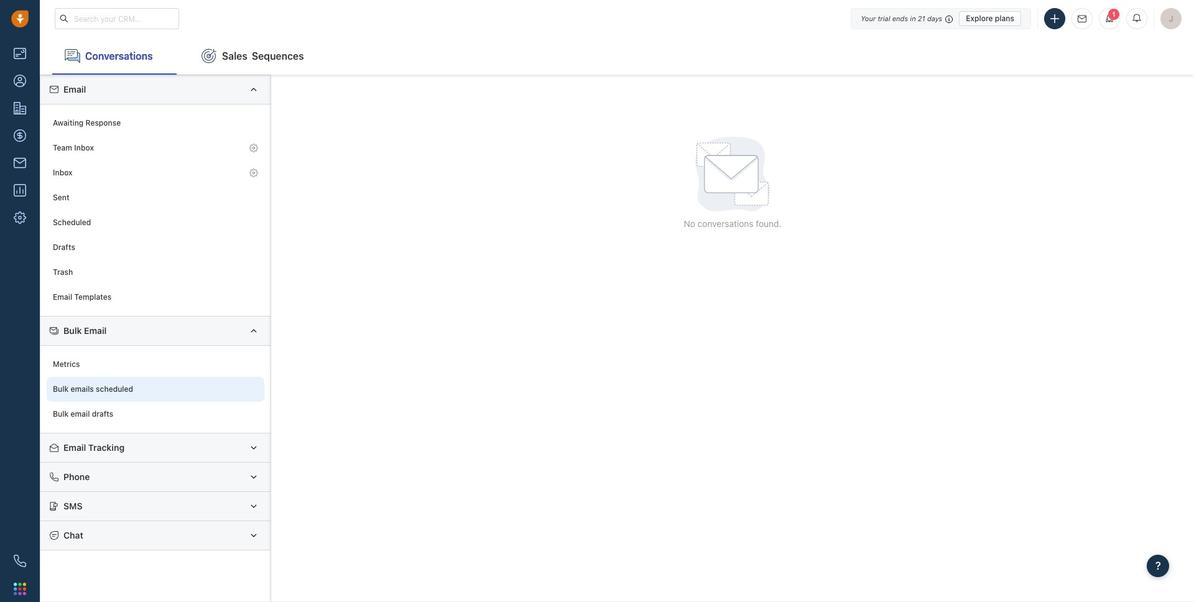 Task type: locate. For each thing, give the bounding box(es) containing it.
your trial ends in 21 days
[[861, 14, 942, 22]]

email inside email templates link
[[53, 293, 72, 302]]

sales
[[222, 50, 247, 61]]

team inbox link
[[47, 136, 264, 160]]

email up awaiting
[[63, 84, 86, 95]]

bulk inside 'link'
[[53, 410, 69, 419]]

2 vertical spatial bulk
[[53, 410, 69, 419]]

0 vertical spatial bulk
[[63, 325, 82, 336]]

bulk left the "emails"
[[53, 385, 69, 394]]

bulk up metrics
[[63, 325, 82, 336]]

bulk email drafts
[[53, 410, 113, 419]]

inbox right 'team'
[[74, 143, 94, 153]]

phone image
[[14, 555, 26, 567]]

conversations
[[698, 218, 754, 229]]

awaiting response
[[53, 118, 121, 128]]

freshworks switcher image
[[14, 583, 26, 595]]

email up phone at bottom
[[63, 442, 86, 453]]

inbox
[[74, 143, 94, 153], [53, 168, 73, 178]]

plans
[[995, 13, 1015, 23]]

no
[[684, 218, 695, 229]]

1 vertical spatial inbox
[[53, 168, 73, 178]]

no conversations found.
[[684, 218, 782, 229]]

1 vertical spatial bulk
[[53, 385, 69, 394]]

inbox down 'team'
[[53, 168, 73, 178]]

1 horizontal spatial inbox
[[74, 143, 94, 153]]

metrics link
[[47, 352, 264, 377]]

email
[[63, 84, 86, 95], [53, 293, 72, 302], [84, 325, 107, 336], [63, 442, 86, 453]]

metrics
[[53, 360, 80, 369]]

inbox link
[[47, 160, 264, 185]]

bulk
[[63, 325, 82, 336], [53, 385, 69, 394], [53, 410, 69, 419]]

1 link
[[1099, 8, 1120, 29]]

bulk email drafts link
[[47, 402, 264, 427]]

bulk for bulk email
[[63, 325, 82, 336]]

phone element
[[7, 549, 32, 573]]

tracking
[[88, 442, 124, 453]]

drafts
[[92, 410, 113, 419]]

scheduled link
[[47, 210, 264, 235]]

sales sequences
[[222, 50, 304, 61]]

bulk email
[[63, 325, 107, 336]]

0 horizontal spatial inbox
[[53, 168, 73, 178]]

bulk emails scheduled link
[[47, 377, 264, 402]]

awaiting response link
[[47, 111, 264, 136]]

email down trash
[[53, 293, 72, 302]]

trial
[[878, 14, 890, 22]]

bulk left email
[[53, 410, 69, 419]]

drafts link
[[47, 235, 264, 260]]

email down templates
[[84, 325, 107, 336]]

tab list
[[40, 37, 1194, 75]]

0 vertical spatial inbox
[[74, 143, 94, 153]]



Task type: vqa. For each thing, say whether or not it's contained in the screenshot.
response
yes



Task type: describe. For each thing, give the bounding box(es) containing it.
scheduled
[[96, 385, 133, 394]]

email
[[71, 410, 90, 419]]

sms
[[63, 501, 82, 511]]

sent link
[[47, 185, 264, 210]]

bulk for bulk email drafts
[[53, 410, 69, 419]]

trash link
[[47, 260, 264, 285]]

conversations link
[[52, 37, 177, 75]]

phone
[[63, 471, 90, 482]]

templates
[[74, 293, 111, 302]]

team
[[53, 143, 72, 153]]

emails
[[71, 385, 94, 394]]

explore plans
[[966, 13, 1015, 23]]

email for email templates
[[53, 293, 72, 302]]

bulk emails scheduled
[[53, 385, 133, 394]]

Search your CRM... text field
[[55, 8, 179, 29]]

tab list containing conversations
[[40, 37, 1194, 75]]

email for email tracking
[[63, 442, 86, 453]]

explore plans link
[[959, 11, 1021, 26]]

email for email
[[63, 84, 86, 95]]

in
[[910, 14, 916, 22]]

email templates link
[[47, 285, 264, 310]]

found.
[[756, 218, 782, 229]]

days
[[927, 14, 942, 22]]

response
[[86, 118, 121, 128]]

sales sequences link
[[189, 37, 316, 75]]

sequences
[[252, 50, 304, 61]]

21
[[918, 14, 925, 22]]

drafts
[[53, 243, 75, 252]]

scheduled
[[53, 218, 91, 227]]

your
[[861, 14, 876, 22]]

1
[[1112, 11, 1116, 18]]

email templates
[[53, 293, 111, 302]]

team inbox
[[53, 143, 94, 153]]

ends
[[892, 14, 908, 22]]

awaiting
[[53, 118, 84, 128]]

trash
[[53, 268, 73, 277]]

bulk for bulk emails scheduled
[[53, 385, 69, 394]]

chat
[[63, 530, 83, 540]]

explore
[[966, 13, 993, 23]]

conversations
[[85, 50, 153, 61]]

sent
[[53, 193, 69, 202]]

email tracking
[[63, 442, 124, 453]]



